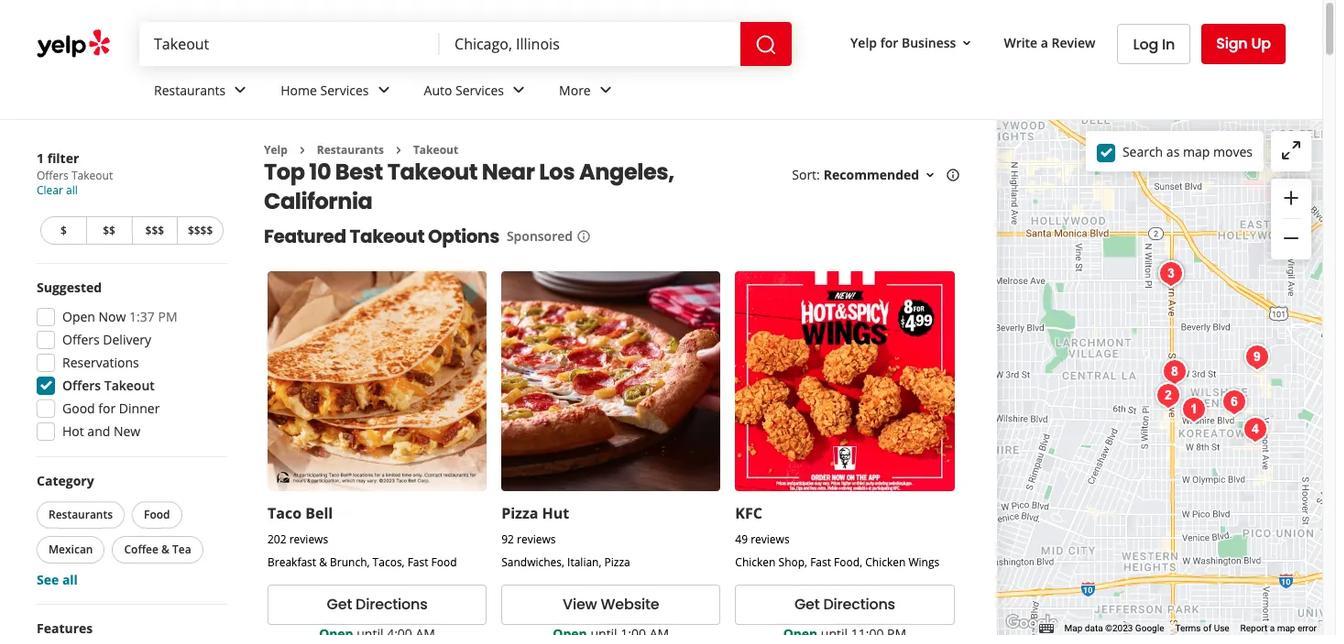 Task type: vqa. For each thing, say whether or not it's contained in the screenshot.
the right map
yes



Task type: describe. For each thing, give the bounding box(es) containing it.
kfc 49 reviews chicken shop, fast food, chicken wings
[[735, 503, 940, 570]]

fast inside taco bell 202 reviews breakfast & brunch, tacos, fast food
[[407, 554, 428, 570]]

chd mandu la image
[[1216, 384, 1252, 421]]

49
[[735, 531, 748, 547]]

brunch,
[[330, 554, 370, 570]]

best
[[335, 157, 383, 187]]

$$$$
[[188, 223, 213, 238]]

16 chevron down v2 image
[[960, 36, 975, 50]]

angeles,
[[579, 157, 674, 187]]

write
[[1004, 34, 1038, 51]]

16 chevron down v2 image
[[923, 168, 938, 183]]

top 10 best takeout near los angeles, california
[[264, 157, 674, 217]]

home
[[281, 81, 317, 99]]

moves
[[1213, 142, 1253, 160]]

shop,
[[779, 554, 807, 570]]

see all button
[[37, 571, 78, 588]]

pm
[[158, 308, 177, 325]]

$
[[60, 223, 67, 238]]

offers takeout
[[62, 377, 155, 394]]

none field find
[[154, 34, 425, 54]]

wings
[[909, 554, 940, 570]]

clear
[[37, 182, 63, 198]]

as
[[1166, 142, 1180, 160]]

$$$
[[145, 223, 164, 238]]

food button
[[132, 501, 182, 529]]

up
[[1251, 33, 1271, 54]]

food inside button
[[144, 507, 170, 522]]

taco bell 202 reviews breakfast & brunch, tacos, fast food
[[268, 503, 457, 570]]

mexican button
[[37, 536, 105, 564]]

mexican
[[49, 542, 93, 557]]

abuelita's birria & mexican food image
[[1152, 256, 1189, 292]]

pizza hut link
[[501, 503, 569, 523]]

open now 1:37 pm
[[62, 308, 177, 325]]

dinner
[[119, 400, 160, 417]]

get for bell
[[327, 594, 352, 615]]

sort:
[[792, 166, 820, 184]]

$$$$ button
[[177, 216, 224, 245]]

website
[[601, 594, 659, 615]]

view
[[563, 594, 597, 615]]

map for moves
[[1183, 142, 1210, 160]]

takeout down auto
[[413, 142, 458, 158]]

bell
[[305, 503, 333, 523]]

terms
[[1175, 623, 1201, 633]]

suggested
[[37, 279, 102, 296]]

all inside 1 filter offers takeout clear all
[[66, 182, 78, 198]]

google image
[[1002, 611, 1062, 635]]

takeout down best
[[350, 224, 424, 250]]

Near text field
[[455, 34, 726, 54]]

24 chevron down v2 image for auto services
[[508, 79, 530, 101]]

auto
[[424, 81, 452, 99]]

good
[[62, 400, 95, 417]]

group containing suggested
[[31, 279, 227, 446]]

expand map image
[[1280, 139, 1302, 161]]

sign
[[1216, 33, 1248, 54]]

$$$ button
[[132, 216, 177, 245]]

yelp for yelp for business
[[850, 34, 877, 51]]

0 vertical spatial group
[[1271, 179, 1311, 259]]

more
[[559, 81, 591, 99]]

category
[[37, 472, 94, 489]]

1:37
[[129, 308, 155, 325]]

©2023
[[1105, 623, 1133, 633]]

services for auto services
[[455, 81, 504, 99]]

see
[[37, 571, 59, 588]]

16 info v2 image
[[576, 229, 591, 244]]

auto services
[[424, 81, 504, 99]]

view website
[[563, 594, 659, 615]]

recommended
[[824, 166, 919, 184]]

report a map error
[[1240, 623, 1317, 633]]

map
[[1064, 623, 1083, 633]]

gengis khan image
[[1152, 256, 1189, 292]]

reviews inside kfc 49 reviews chicken shop, fast food, chicken wings
[[751, 531, 790, 547]]

food,
[[834, 554, 862, 570]]

group containing category
[[33, 472, 227, 589]]

write a review link
[[997, 26, 1103, 59]]

review
[[1052, 34, 1096, 51]]

clear all link
[[37, 182, 78, 198]]

yelp for business
[[850, 34, 956, 51]]

get for 49
[[794, 594, 820, 615]]

hot and new
[[62, 422, 140, 440]]

write a review
[[1004, 34, 1096, 51]]

offers for offers delivery
[[62, 331, 100, 348]]

restaurants for restaurants link to the left
[[154, 81, 226, 99]]

kfc link
[[735, 503, 762, 523]]

sandwiches,
[[501, 554, 565, 570]]

featured
[[264, 224, 346, 250]]

24 chevron down v2 image for home services
[[373, 79, 395, 101]]

$$ button
[[86, 216, 132, 245]]

sign up
[[1216, 33, 1271, 54]]

takeout inside 1 filter offers takeout clear all
[[71, 168, 113, 183]]

food inside taco bell 202 reviews breakfast & brunch, tacos, fast food
[[431, 554, 457, 570]]

16 chevron right v2 image for takeout
[[391, 143, 406, 157]]

2 chicken from the left
[[865, 554, 906, 570]]

top
[[264, 157, 305, 187]]

reviews for view
[[517, 531, 556, 547]]

pizza hut 92 reviews sandwiches, italian, pizza
[[501, 503, 630, 570]]

1 vertical spatial pizza
[[604, 554, 630, 570]]

16 info v2 image
[[946, 168, 961, 183]]

italian,
[[567, 554, 602, 570]]

coffee
[[124, 542, 158, 557]]

map data ©2023 google
[[1064, 623, 1164, 633]]



Task type: locate. For each thing, give the bounding box(es) containing it.
0 horizontal spatial get
[[327, 594, 352, 615]]

0 horizontal spatial 24 chevron down v2 image
[[229, 79, 251, 101]]

1 vertical spatial map
[[1277, 623, 1295, 633]]

directions for 49
[[823, 594, 895, 615]]

services right home
[[320, 81, 369, 99]]

1 vertical spatial a
[[1270, 623, 1275, 633]]

1 vertical spatial all
[[62, 571, 78, 588]]

food up coffee & tea
[[144, 507, 170, 522]]

chicken
[[735, 554, 776, 570], [865, 554, 906, 570]]

reviews inside pizza hut 92 reviews sandwiches, italian, pizza
[[517, 531, 556, 547]]

2 get from the left
[[794, 594, 820, 615]]

1 vertical spatial group
[[31, 279, 227, 446]]

0 vertical spatial for
[[880, 34, 898, 51]]

1
[[37, 149, 44, 167]]

0 horizontal spatial services
[[320, 81, 369, 99]]

food right tacos,
[[431, 554, 457, 570]]

map for error
[[1277, 623, 1295, 633]]

& left 'brunch,'
[[319, 554, 327, 570]]

2 directions from the left
[[823, 594, 895, 615]]

get directions
[[327, 594, 428, 615], [794, 594, 895, 615]]

report
[[1240, 623, 1268, 633]]

2 none field from the left
[[455, 34, 726, 54]]

0 vertical spatial map
[[1183, 142, 1210, 160]]

1 horizontal spatial for
[[880, 34, 898, 51]]

1 horizontal spatial chicken
[[865, 554, 906, 570]]

takeout link
[[413, 142, 458, 158]]

fast
[[407, 554, 428, 570], [810, 554, 831, 570]]

near
[[482, 157, 535, 187]]

tip's house image
[[1150, 378, 1186, 414]]

pizza up 92 on the bottom left of page
[[501, 503, 538, 523]]

for inside button
[[880, 34, 898, 51]]

tacos,
[[373, 554, 405, 570]]

restaurants link
[[139, 66, 266, 119], [317, 142, 384, 158]]

0 vertical spatial yelp
[[850, 34, 877, 51]]

offers
[[37, 168, 69, 183], [62, 331, 100, 348], [62, 377, 101, 394]]

services for home services
[[320, 81, 369, 99]]

1 24 chevron down v2 image from the left
[[229, 79, 251, 101]]

1 vertical spatial for
[[98, 400, 116, 417]]

takeout down filter
[[71, 168, 113, 183]]

0 horizontal spatial fast
[[407, 554, 428, 570]]

1 horizontal spatial get directions
[[794, 594, 895, 615]]

log
[[1133, 33, 1158, 55]]

get down 'brunch,'
[[327, 594, 352, 615]]

yelp left 10
[[264, 142, 288, 158]]

0 horizontal spatial restaurants link
[[139, 66, 266, 119]]

1 horizontal spatial services
[[455, 81, 504, 99]]

& inside button
[[161, 542, 169, 557]]

0 vertical spatial all
[[66, 182, 78, 198]]

reservations
[[62, 354, 139, 371]]

1 reviews from the left
[[289, 531, 328, 547]]

get directions link down food,
[[735, 584, 954, 625]]

24 chevron down v2 image inside "more" link
[[594, 79, 616, 101]]

1 chicken from the left
[[735, 554, 776, 570]]

1 horizontal spatial 24 chevron down v2 image
[[594, 79, 616, 101]]

a for report
[[1270, 623, 1275, 633]]

None field
[[154, 34, 425, 54], [455, 34, 726, 54]]

0 horizontal spatial a
[[1041, 34, 1048, 51]]

reviews for get
[[289, 531, 328, 547]]

offers delivery
[[62, 331, 151, 348]]

restaurants inside button
[[49, 507, 113, 522]]

1 filter offers takeout clear all
[[37, 149, 113, 198]]

pizza right italian,
[[604, 554, 630, 570]]

get directions link
[[268, 584, 487, 625], [735, 584, 954, 625]]

get directions down food,
[[794, 594, 895, 615]]

zoom in image
[[1280, 187, 1302, 209]]

auto services link
[[409, 66, 544, 119]]

1 services from the left
[[320, 81, 369, 99]]

error
[[1298, 623, 1317, 633]]

for left business
[[880, 34, 898, 51]]

california
[[264, 186, 373, 217]]

offers inside 1 filter offers takeout clear all
[[37, 168, 69, 183]]

1 vertical spatial yelp
[[264, 142, 288, 158]]

cooking mom image
[[1175, 391, 1212, 428]]

2 horizontal spatial restaurants
[[317, 142, 384, 158]]

a right report
[[1270, 623, 1275, 633]]

reviews down the taco bell link
[[289, 531, 328, 547]]

2 get directions link from the left
[[735, 584, 954, 625]]

a
[[1041, 34, 1048, 51], [1270, 623, 1275, 633]]

use
[[1214, 623, 1229, 633]]

0 horizontal spatial none field
[[154, 34, 425, 54]]

good for dinner
[[62, 400, 160, 417]]

yelp
[[850, 34, 877, 51], [264, 142, 288, 158]]

for for dinner
[[98, 400, 116, 417]]

1 horizontal spatial pizza
[[604, 554, 630, 570]]

for down offers takeout
[[98, 400, 116, 417]]

group
[[1271, 179, 1311, 259], [31, 279, 227, 446], [33, 472, 227, 589]]

yelp left business
[[850, 34, 877, 51]]

1 16 chevron right v2 image from the left
[[295, 143, 310, 157]]

restaurants for restaurants button
[[49, 507, 113, 522]]

24 chevron down v2 image inside home services link
[[373, 79, 395, 101]]

get down shop,
[[794, 594, 820, 615]]

kfc
[[735, 503, 762, 523]]

1 get directions link from the left
[[268, 584, 487, 625]]

all inside 'group'
[[62, 571, 78, 588]]

search
[[1123, 142, 1163, 160]]

0 vertical spatial food
[[144, 507, 170, 522]]

breakfast
[[268, 554, 316, 570]]

2 16 chevron right v2 image from the left
[[391, 143, 406, 157]]

1 horizontal spatial reviews
[[517, 531, 556, 547]]

0 horizontal spatial chicken
[[735, 554, 776, 570]]

16 chevron right v2 image
[[295, 143, 310, 157], [391, 143, 406, 157]]

view website link
[[501, 584, 721, 625]]

0 horizontal spatial pizza
[[501, 503, 538, 523]]

& left tea
[[161, 542, 169, 557]]

coffee & tea
[[124, 542, 191, 557]]

1 horizontal spatial 16 chevron right v2 image
[[391, 143, 406, 157]]

24 chevron down v2 image inside auto services link
[[508, 79, 530, 101]]

the kimbap image
[[1156, 354, 1193, 390]]

0 vertical spatial restaurants
[[154, 81, 226, 99]]

0 horizontal spatial get directions link
[[268, 584, 487, 625]]

featured takeout options
[[264, 224, 499, 250]]

rikas peruvian cuisine image
[[1239, 339, 1275, 376]]

all right see
[[62, 571, 78, 588]]

0 horizontal spatial directions
[[356, 594, 428, 615]]

24 chevron down v2 image left home
[[229, 79, 251, 101]]

get directions down tacos,
[[327, 594, 428, 615]]

1 horizontal spatial a
[[1270, 623, 1275, 633]]

los
[[539, 157, 575, 187]]

0 horizontal spatial reviews
[[289, 531, 328, 547]]

2 24 chevron down v2 image from the left
[[594, 79, 616, 101]]

1 horizontal spatial directions
[[823, 594, 895, 615]]

offers up good
[[62, 377, 101, 394]]

takeout up the dinner
[[104, 377, 155, 394]]

1 horizontal spatial none field
[[455, 34, 726, 54]]

1 get directions from the left
[[327, 594, 428, 615]]

get directions link for 49
[[735, 584, 954, 625]]

chicken right food,
[[865, 554, 906, 570]]

get directions link for bell
[[268, 584, 487, 625]]

yelp inside button
[[850, 34, 877, 51]]

1 fast from the left
[[407, 554, 428, 570]]

24 chevron down v2 image
[[229, 79, 251, 101], [508, 79, 530, 101]]

offers down open
[[62, 331, 100, 348]]

open
[[62, 308, 95, 325]]

business categories element
[[139, 66, 1286, 119]]

delivery
[[103, 331, 151, 348]]

offers for offers takeout
[[62, 377, 101, 394]]

1 horizontal spatial food
[[431, 554, 457, 570]]

16 chevron right v2 image left takeout link
[[391, 143, 406, 157]]

16 chevron right v2 image right yelp "link"
[[295, 143, 310, 157]]

1 horizontal spatial restaurants
[[154, 81, 226, 99]]

1 horizontal spatial map
[[1277, 623, 1295, 633]]

1 get from the left
[[327, 594, 352, 615]]

offers down filter
[[37, 168, 69, 183]]

search image
[[755, 34, 777, 56]]

24 chevron down v2 image for more
[[594, 79, 616, 101]]

0 horizontal spatial map
[[1183, 142, 1210, 160]]

1 vertical spatial offers
[[62, 331, 100, 348]]

directions down tacos,
[[356, 594, 428, 615]]

& inside taco bell 202 reviews breakfast & brunch, tacos, fast food
[[319, 554, 327, 570]]

1 vertical spatial restaurants link
[[317, 142, 384, 158]]

more link
[[544, 66, 631, 119]]

map right as at the right top of page
[[1183, 142, 1210, 160]]

sign up link
[[1202, 24, 1286, 64]]

services right auto
[[455, 81, 504, 99]]

directions
[[356, 594, 428, 615], [823, 594, 895, 615]]

restaurants inside "business categories" element
[[154, 81, 226, 99]]

1 horizontal spatial get directions link
[[735, 584, 954, 625]]

2 get directions from the left
[[794, 594, 895, 615]]

yelp for business button
[[843, 26, 982, 59]]

a right write
[[1041, 34, 1048, 51]]

get directions link down tacos,
[[268, 584, 487, 625]]

data
[[1085, 623, 1103, 633]]

1 horizontal spatial fast
[[810, 554, 831, 570]]

0 vertical spatial a
[[1041, 34, 1048, 51]]

zoom out image
[[1280, 227, 1302, 249]]

map left error
[[1277, 623, 1295, 633]]

yelp link
[[264, 142, 288, 158]]

report a map error link
[[1240, 623, 1317, 633]]

terms of use link
[[1175, 623, 1229, 633]]

1 directions from the left
[[356, 594, 428, 615]]

directions down food,
[[823, 594, 895, 615]]

24 chevron down v2 image right more at top
[[594, 79, 616, 101]]

24 chevron down v2 image left auto
[[373, 79, 395, 101]]

business
[[902, 34, 956, 51]]

none field up home
[[154, 34, 425, 54]]

None search field
[[139, 22, 795, 66]]

in
[[1162, 33, 1175, 55]]

now
[[99, 308, 126, 325]]

0 vertical spatial pizza
[[501, 503, 538, 523]]

sponsored
[[507, 228, 573, 245]]

see all
[[37, 571, 78, 588]]

2 vertical spatial offers
[[62, 377, 101, 394]]

2 vertical spatial group
[[33, 472, 227, 589]]

0 horizontal spatial food
[[144, 507, 170, 522]]

hut
[[542, 503, 569, 523]]

0 horizontal spatial for
[[98, 400, 116, 417]]

chicken down 49
[[735, 554, 776, 570]]

pizza
[[501, 503, 538, 523], [604, 554, 630, 570]]

2 reviews from the left
[[517, 531, 556, 547]]

log in
[[1133, 33, 1175, 55]]

1 horizontal spatial restaurants link
[[317, 142, 384, 158]]

0 vertical spatial restaurants link
[[139, 66, 266, 119]]

yelp for yelp "link"
[[264, 142, 288, 158]]

10
[[309, 157, 331, 187]]

google
[[1135, 623, 1164, 633]]

1 24 chevron down v2 image from the left
[[373, 79, 395, 101]]

$$
[[103, 223, 115, 238]]

0 vertical spatial offers
[[37, 168, 69, 183]]

restaurants
[[154, 81, 226, 99], [317, 142, 384, 158], [49, 507, 113, 522]]

Find text field
[[154, 34, 425, 54]]

takeout inside top 10 best takeout near los angeles, california
[[387, 157, 478, 187]]

92
[[501, 531, 514, 547]]

for for business
[[880, 34, 898, 51]]

0 horizontal spatial restaurants
[[49, 507, 113, 522]]

home services link
[[266, 66, 409, 119]]

get directions for bell
[[327, 594, 428, 615]]

none field up more at top
[[455, 34, 726, 54]]

keyboard shortcuts image
[[1039, 624, 1053, 634]]

rice chicken image
[[1237, 411, 1273, 448]]

fast inside kfc 49 reviews chicken shop, fast food, chicken wings
[[810, 554, 831, 570]]

food
[[144, 507, 170, 522], [431, 554, 457, 570]]

all right clear
[[66, 182, 78, 198]]

taco
[[268, 503, 302, 523]]

1 vertical spatial restaurants
[[317, 142, 384, 158]]

2 services from the left
[[455, 81, 504, 99]]

new
[[114, 422, 140, 440]]

0 horizontal spatial &
[[161, 542, 169, 557]]

2 24 chevron down v2 image from the left
[[508, 79, 530, 101]]

0 horizontal spatial get directions
[[327, 594, 428, 615]]

fast left food,
[[810, 554, 831, 570]]

map region
[[982, 10, 1336, 635]]

restaurants button
[[37, 501, 125, 529]]

2 fast from the left
[[810, 554, 831, 570]]

directions for bell
[[356, 594, 428, 615]]

24 chevron down v2 image
[[373, 79, 395, 101], [594, 79, 616, 101]]

fast right tacos,
[[407, 554, 428, 570]]

recommended button
[[824, 166, 938, 184]]

1 none field from the left
[[154, 34, 425, 54]]

1 vertical spatial food
[[431, 554, 457, 570]]

0 horizontal spatial yelp
[[264, 142, 288, 158]]

reviews up "sandwiches,"
[[517, 531, 556, 547]]

16 chevron right v2 image for restaurants
[[295, 143, 310, 157]]

1 horizontal spatial 24 chevron down v2 image
[[508, 79, 530, 101]]

reviews inside taco bell 202 reviews breakfast & brunch, tacos, fast food
[[289, 531, 328, 547]]

options
[[428, 224, 499, 250]]

none field near
[[455, 34, 726, 54]]

$ button
[[40, 216, 86, 245]]

taco bell link
[[268, 503, 333, 523]]

get directions for 49
[[794, 594, 895, 615]]

coffee & tea button
[[112, 536, 203, 564]]

all
[[66, 182, 78, 198], [62, 571, 78, 588]]

24 chevron down v2 image right auto services
[[508, 79, 530, 101]]

and
[[87, 422, 110, 440]]

2 horizontal spatial reviews
[[751, 531, 790, 547]]

1 horizontal spatial yelp
[[850, 34, 877, 51]]

0 horizontal spatial 24 chevron down v2 image
[[373, 79, 395, 101]]

0 horizontal spatial 16 chevron right v2 image
[[295, 143, 310, 157]]

a for write
[[1041, 34, 1048, 51]]

24 chevron down v2 image for restaurants
[[229, 79, 251, 101]]

takeout up the options on the left top of the page
[[387, 157, 478, 187]]

3 reviews from the left
[[751, 531, 790, 547]]

1 horizontal spatial get
[[794, 594, 820, 615]]

search as map moves
[[1123, 142, 1253, 160]]

home services
[[281, 81, 369, 99]]

&
[[161, 542, 169, 557], [319, 554, 327, 570]]

reviews right 49
[[751, 531, 790, 547]]

1 horizontal spatial &
[[319, 554, 327, 570]]

2 vertical spatial restaurants
[[49, 507, 113, 522]]



